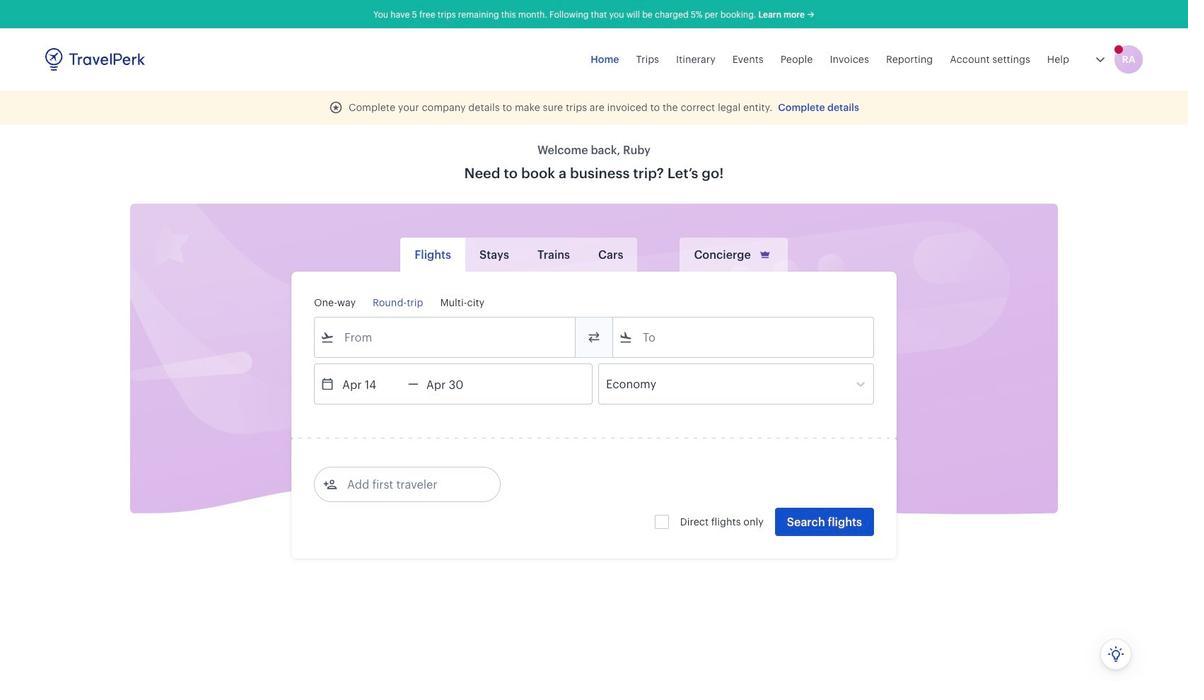 Task type: locate. For each thing, give the bounding box(es) containing it.
From search field
[[335, 326, 557, 349]]

Return text field
[[419, 364, 492, 404]]

To search field
[[633, 326, 855, 349]]

Add first traveler search field
[[337, 473, 484, 496]]



Task type: describe. For each thing, give the bounding box(es) containing it.
Depart text field
[[335, 364, 408, 404]]



Task type: vqa. For each thing, say whether or not it's contained in the screenshot.
move backward to switch to the previous month. image
no



